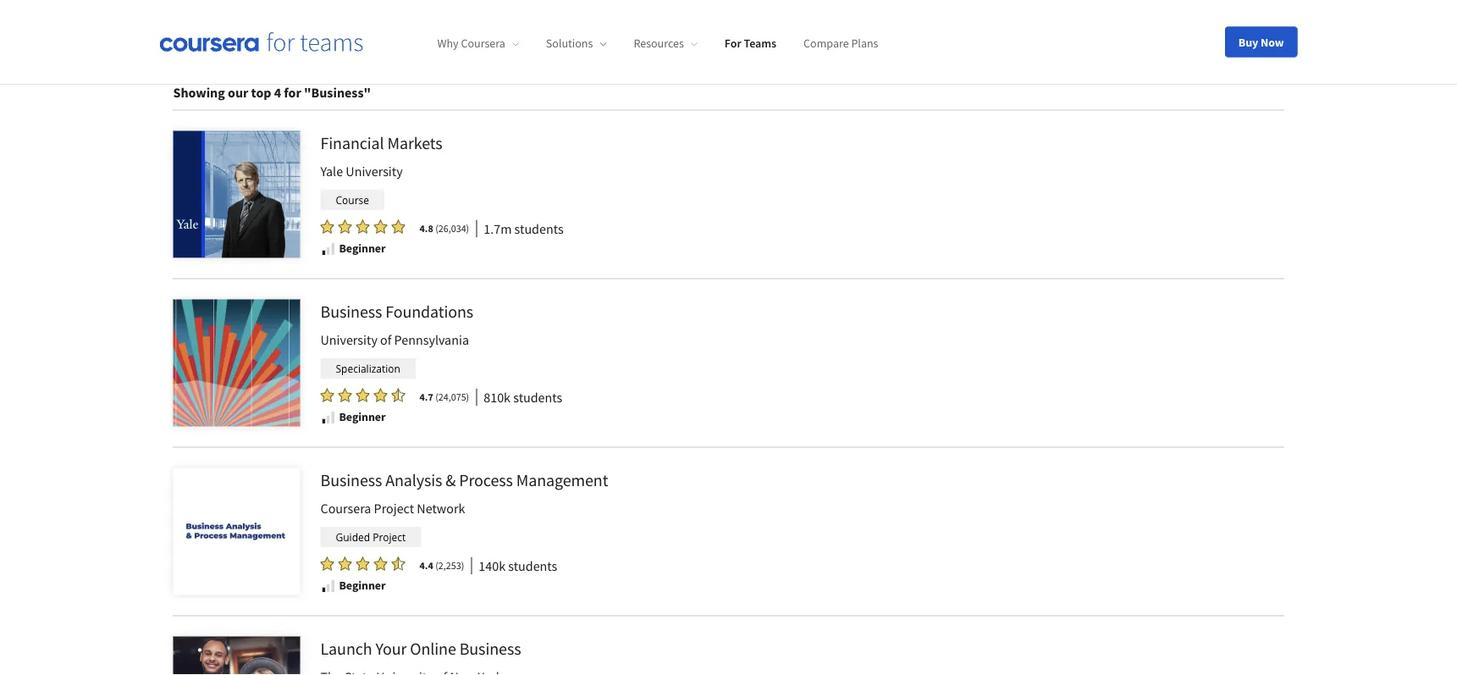 Task type: describe. For each thing, give the bounding box(es) containing it.
business for business foundations
[[321, 301, 382, 322]]

(24,075)
[[436, 391, 469, 404]]

financial markets by yale university image
[[173, 131, 300, 258]]

our
[[228, 85, 248, 102]]

network
[[417, 501, 465, 517]]

now
[[1261, 34, 1285, 50]]

0 horizontal spatial coursera
[[321, 501, 371, 517]]

financial markets
[[321, 132, 443, 154]]

launch your online business
[[321, 638, 521, 659]]

810k students
[[484, 389, 563, 406]]

business analysis & process management
[[321, 470, 608, 491]]

of
[[380, 332, 392, 349]]

yale
[[321, 163, 343, 180]]

4.4
[[420, 559, 434, 573]]

0 vertical spatial university
[[346, 163, 403, 180]]

online
[[410, 638, 456, 659]]

specialization
[[336, 362, 401, 376]]

(2,253)
[[436, 559, 464, 573]]

why coursera link
[[438, 36, 519, 51]]

markets
[[388, 132, 443, 154]]

guided project
[[336, 530, 406, 544]]

for teams
[[725, 36, 777, 51]]

beginner level image for financial markets
[[321, 242, 336, 257]]

buy now
[[1239, 34, 1285, 50]]

compare plans
[[804, 36, 879, 51]]

solutions link
[[546, 36, 607, 51]]

Computer Science button
[[525, 35, 637, 63]]

launch your online business by the state university of new york image
[[173, 637, 300, 675]]

1.7m students
[[484, 221, 564, 238]]

why
[[438, 36, 459, 51]]

4.4 (2,253)
[[420, 559, 464, 573]]

coursera project network
[[321, 501, 465, 517]]

university of pennsylvania
[[321, 332, 469, 349]]

140k students
[[479, 558, 558, 575]]

beginner for foundations
[[339, 409, 386, 425]]

for
[[284, 85, 301, 102]]

computer
[[536, 41, 586, 57]]

popular
[[404, 41, 449, 58]]

showing our top 4 for "business"
[[173, 85, 371, 102]]

buy now button
[[1226, 27, 1298, 57]]

technology
[[802, 41, 859, 57]]

students for business foundations
[[514, 389, 563, 406]]

4
[[274, 85, 281, 102]]

project for guided
[[373, 530, 406, 544]]

810k
[[484, 389, 511, 406]]

analysis
[[386, 470, 442, 491]]

buy
[[1239, 34, 1259, 50]]

4.8
[[420, 222, 434, 235]]

showing
[[173, 85, 225, 102]]

financial
[[321, 132, 384, 154]]

science for data science
[[677, 41, 715, 57]]

why coursera
[[438, 36, 506, 51]]

beginner level image for business foundations
[[321, 410, 336, 425]]

0 vertical spatial coursera
[[461, 36, 506, 51]]

coursera for teams image
[[160, 32, 363, 52]]

business foundations
[[321, 301, 474, 322]]

pennsylvania
[[394, 332, 469, 349]]

yale university
[[321, 163, 403, 180]]



Task type: vqa. For each thing, say whether or not it's contained in the screenshot.


Task type: locate. For each thing, give the bounding box(es) containing it.
business analysis & process management by coursera project network image
[[173, 468, 300, 595]]

0 vertical spatial beginner
[[339, 241, 386, 256]]

top
[[251, 85, 271, 102]]

3 beginner level image from the top
[[321, 579, 336, 594]]

students
[[515, 221, 564, 238], [514, 389, 563, 406], [508, 558, 558, 575]]

beginner for analysis
[[339, 578, 386, 593]]

computer science
[[536, 41, 626, 57]]

2 vertical spatial students
[[508, 558, 558, 575]]

beginner
[[339, 241, 386, 256], [339, 409, 386, 425], [339, 578, 386, 593]]

4.7 (24,075)
[[420, 391, 469, 404]]

solutions
[[546, 36, 593, 51]]

1 vertical spatial university
[[321, 332, 378, 349]]

beginner level image
[[321, 242, 336, 257], [321, 410, 336, 425], [321, 579, 336, 594]]

science for computer science
[[588, 41, 626, 57]]

university
[[346, 163, 403, 180], [321, 332, 378, 349]]

half filled star image for analysis
[[392, 556, 405, 572]]

students right 140k
[[508, 558, 558, 575]]

beginner for markets
[[339, 241, 386, 256]]

1 vertical spatial coursera
[[321, 501, 371, 517]]

university up specialization at left
[[321, 332, 378, 349]]

2 vertical spatial beginner level image
[[321, 579, 336, 594]]

project down analysis
[[374, 501, 414, 517]]

your
[[376, 638, 407, 659]]

4.8 (26,034)
[[420, 222, 469, 235]]

compare plans link
[[804, 36, 879, 51]]

Information Technology button
[[729, 35, 870, 63]]

140k
[[479, 558, 506, 575]]

foundations
[[386, 301, 474, 322]]

students right 1.7m
[[515, 221, 564, 238]]

resources link
[[634, 36, 698, 51]]

launch
[[321, 638, 372, 659]]

project for coursera
[[374, 501, 414, 517]]

beginner level image for business analysis & process management
[[321, 579, 336, 594]]

beginner level image down guided
[[321, 579, 336, 594]]

0 vertical spatial students
[[515, 221, 564, 238]]

(26,034)
[[436, 222, 469, 235]]

coursera right the why
[[461, 36, 506, 51]]

Data Science button
[[641, 35, 726, 63]]

for
[[725, 36, 742, 51]]

1 beginner level image from the top
[[321, 242, 336, 257]]

beginner level image down specialization at left
[[321, 410, 336, 425]]

half filled star image for foundations
[[392, 388, 405, 403]]

3 beginner from the top
[[339, 578, 386, 593]]

project down coursera project network
[[373, 530, 406, 544]]

beginner down guided project
[[339, 578, 386, 593]]

half filled star image left 4.4
[[392, 556, 405, 572]]

1 horizontal spatial coursera
[[461, 36, 506, 51]]

1 vertical spatial half filled star image
[[392, 556, 405, 572]]

&
[[446, 470, 456, 491]]

university down financial markets at left top
[[346, 163, 403, 180]]

business for business analysis & process management
[[321, 470, 382, 491]]

half filled star image left 4.7
[[392, 388, 405, 403]]

business for business
[[467, 41, 510, 57]]

1 vertical spatial beginner level image
[[321, 410, 336, 425]]

project
[[374, 501, 414, 517], [373, 530, 406, 544]]

students for business analysis & process management
[[508, 558, 558, 575]]

1 beginner from the top
[[339, 241, 386, 256]]

business up of
[[321, 301, 382, 322]]

information technology
[[740, 41, 859, 57]]

2 vertical spatial beginner
[[339, 578, 386, 593]]

data science
[[652, 41, 715, 57]]

students for financial markets
[[515, 221, 564, 238]]

0 vertical spatial half filled star image
[[392, 388, 405, 403]]

popular option group
[[456, 35, 1054, 63]]

1 vertical spatial project
[[373, 530, 406, 544]]

teams
[[744, 36, 777, 51]]

science inside button
[[588, 41, 626, 57]]

science right computer at the left
[[588, 41, 626, 57]]

Business button
[[456, 35, 521, 63]]

1.7m
[[484, 221, 512, 238]]

process
[[459, 470, 513, 491]]

1 science from the left
[[588, 41, 626, 57]]

management
[[516, 470, 608, 491]]

1 vertical spatial beginner
[[339, 409, 386, 425]]

resources
[[634, 36, 684, 51]]

information
[[740, 41, 799, 57]]

4.7
[[420, 391, 434, 404]]

for teams link
[[725, 36, 777, 51]]

2 beginner level image from the top
[[321, 410, 336, 425]]

beginner down course
[[339, 241, 386, 256]]

science
[[588, 41, 626, 57], [677, 41, 715, 57]]

students right 810k
[[514, 389, 563, 406]]

1 vertical spatial students
[[514, 389, 563, 406]]

business right the why
[[467, 41, 510, 57]]

half filled star image
[[392, 388, 405, 403], [392, 556, 405, 572]]

business
[[467, 41, 510, 57], [321, 301, 382, 322], [321, 470, 382, 491], [460, 638, 521, 659]]

business foundations by university of pennsylvania image
[[173, 300, 300, 427]]

guided
[[336, 530, 370, 544]]

coursera
[[461, 36, 506, 51], [321, 501, 371, 517]]

1 half filled star image from the top
[[392, 388, 405, 403]]

0 vertical spatial beginner level image
[[321, 242, 336, 257]]

business up coursera project network
[[321, 470, 382, 491]]

"business"
[[304, 85, 371, 102]]

beginner down specialization at left
[[339, 409, 386, 425]]

plans
[[852, 36, 879, 51]]

coursera up guided
[[321, 501, 371, 517]]

business right online
[[460, 638, 521, 659]]

2 beginner from the top
[[339, 409, 386, 425]]

data
[[652, 41, 674, 57]]

compare
[[804, 36, 849, 51]]

2 science from the left
[[677, 41, 715, 57]]

science right data at top left
[[677, 41, 715, 57]]

science inside button
[[677, 41, 715, 57]]

beginner level image down course
[[321, 242, 336, 257]]

business inside business button
[[467, 41, 510, 57]]

0 vertical spatial project
[[374, 501, 414, 517]]

course
[[336, 193, 369, 207]]

1 horizontal spatial science
[[677, 41, 715, 57]]

None button
[[873, 35, 928, 63], [932, 35, 1054, 63], [873, 35, 928, 63], [932, 35, 1054, 63]]

0 horizontal spatial science
[[588, 41, 626, 57]]

filled star image
[[356, 219, 370, 235], [374, 219, 388, 235], [321, 388, 334, 403], [338, 388, 352, 403], [356, 388, 370, 403], [374, 388, 388, 403], [356, 556, 370, 572], [374, 556, 388, 572]]

2 half filled star image from the top
[[392, 556, 405, 572]]

filled star image
[[321, 219, 334, 235], [338, 219, 352, 235], [392, 219, 405, 235], [321, 556, 334, 572], [338, 556, 352, 572]]



